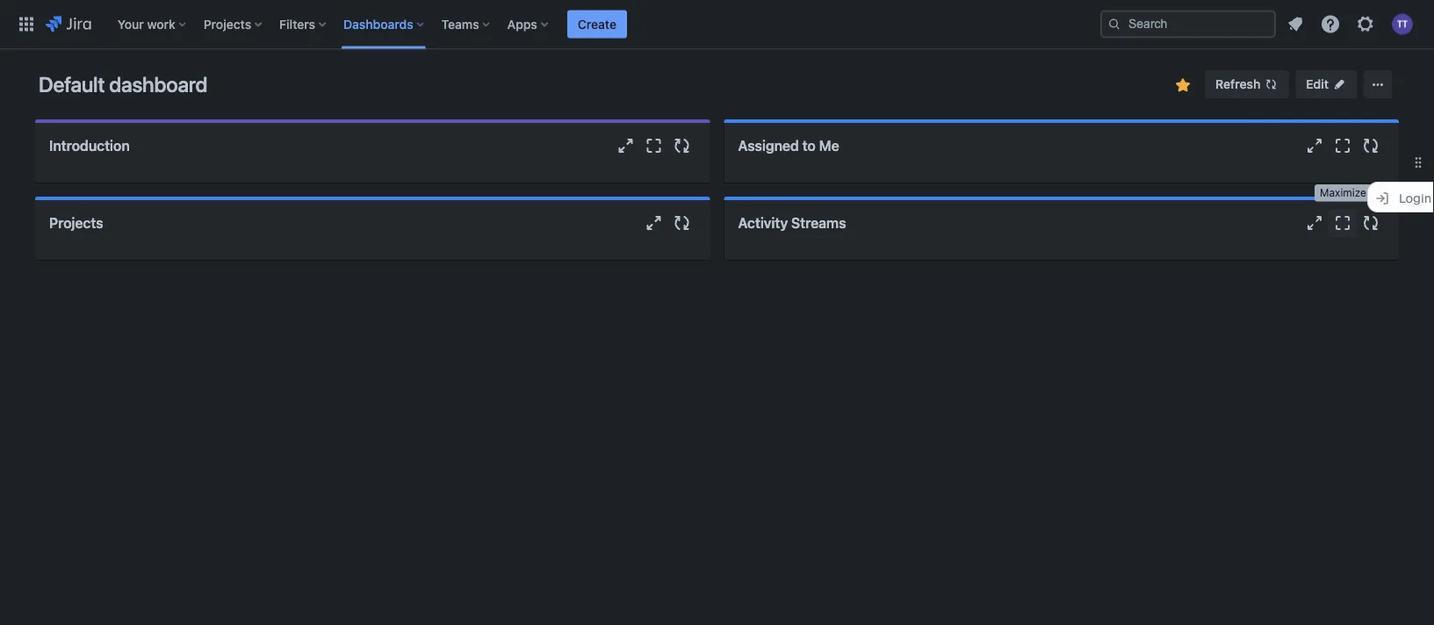 Task type: locate. For each thing, give the bounding box(es) containing it.
apps
[[507, 17, 537, 31]]

1 horizontal spatial projects
[[204, 17, 251, 31]]

refresh
[[1216, 77, 1260, 91]]

work
[[147, 17, 175, 31]]

refresh assigned to me image
[[1360, 135, 1381, 156]]

0 vertical spatial projects
[[204, 17, 251, 31]]

assigned to me
[[738, 137, 839, 154]]

streams
[[791, 215, 846, 231]]

filters button
[[274, 10, 333, 38]]

maximize introduction image
[[643, 135, 664, 156]]

jira image
[[46, 14, 91, 35], [46, 14, 91, 35]]

edit link
[[1296, 70, 1357, 98]]

activity
[[738, 215, 788, 231]]

me
[[819, 137, 839, 154]]

projects
[[204, 17, 251, 31], [49, 215, 103, 231]]

create
[[578, 17, 616, 31]]

banner containing your work
[[0, 0, 1434, 49]]

filters
[[279, 17, 315, 31]]

create button
[[567, 10, 627, 38]]

projects right work
[[204, 17, 251, 31]]

projects button
[[198, 10, 269, 38]]

banner
[[0, 0, 1434, 49]]

expand introduction image
[[615, 135, 636, 156]]

projects inside popup button
[[204, 17, 251, 31]]

notifications image
[[1285, 14, 1306, 35]]

activity streams
[[738, 215, 846, 231]]

appswitcher icon image
[[16, 14, 37, 35]]

refresh projects image
[[671, 213, 692, 234]]

dashboard
[[109, 72, 207, 97]]

more dashboard actions image
[[1367, 74, 1388, 95]]

dashboards
[[343, 17, 413, 31]]

edit
[[1306, 77, 1329, 91]]

your profile and settings image
[[1392, 14, 1413, 35]]

refresh button
[[1205, 70, 1289, 98]]

your
[[117, 17, 144, 31]]

projects down introduction
[[49, 215, 103, 231]]

primary element
[[11, 0, 1100, 49]]

0 horizontal spatial projects
[[49, 215, 103, 231]]



Task type: describe. For each thing, give the bounding box(es) containing it.
maximize assigned to me image
[[1332, 135, 1353, 156]]

expand projects image
[[643, 213, 664, 234]]

assigned
[[738, 137, 799, 154]]

apps button
[[502, 10, 555, 38]]

edit icon image
[[1332, 77, 1346, 91]]

refresh activity streams image
[[1360, 213, 1381, 234]]

default
[[39, 72, 105, 97]]

expand activity streams image
[[1304, 213, 1325, 234]]

star default dashboard image
[[1173, 75, 1194, 96]]

maximize
[[1320, 187, 1366, 199]]

maximize activity streams image
[[1332, 213, 1353, 234]]

to
[[802, 137, 816, 154]]

introduction
[[49, 137, 130, 154]]

refresh image
[[1264, 77, 1278, 91]]

maximize tooltip
[[1315, 184, 1372, 202]]

settings image
[[1355, 14, 1376, 35]]

expand assigned to me image
[[1304, 135, 1325, 156]]

default dashboard
[[39, 72, 207, 97]]

Search field
[[1100, 10, 1276, 38]]

your work
[[117, 17, 175, 31]]

your work button
[[112, 10, 193, 38]]

1 vertical spatial projects
[[49, 215, 103, 231]]

dashboards button
[[338, 10, 431, 38]]

search image
[[1107, 17, 1121, 31]]

teams button
[[436, 10, 497, 38]]

refresh introduction image
[[671, 135, 692, 156]]

help image
[[1320, 14, 1341, 35]]

teams
[[441, 17, 479, 31]]



Task type: vqa. For each thing, say whether or not it's contained in the screenshot.
ANY to the left
no



